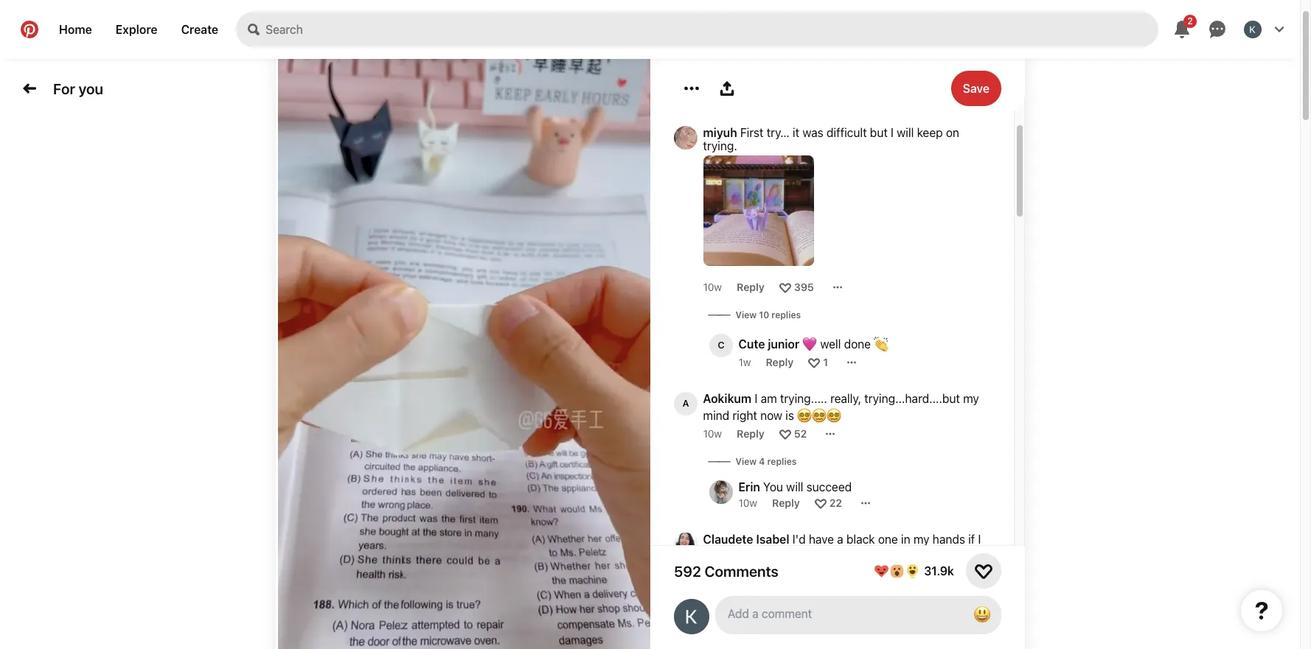 Task type: locate. For each thing, give the bounding box(es) containing it.
1w
[[739, 356, 751, 369]]

what
[[799, 566, 825, 579]]

0 vertical spatial view
[[736, 310, 757, 321]]

reply
[[737, 281, 765, 294], [766, 356, 794, 369], [737, 428, 765, 440], [772, 497, 800, 510]]

1 vertical spatial my
[[914, 533, 930, 547]]

10
[[759, 310, 770, 321]]

52 button
[[794, 428, 807, 440]]

😃 button down reaction image
[[968, 601, 997, 631]]

please?
[[703, 579, 744, 592]]

search icon image
[[248, 24, 260, 35]]

592
[[674, 563, 701, 580]]

1 horizontal spatial my
[[964, 392, 979, 406]]

is inside i'd have a black one in my hands if i had this kind of talent. 😍 i loved the piano too. could you tell me what beautiful song is that, please?
[[907, 566, 916, 579]]

now
[[761, 409, 783, 423]]

done
[[844, 338, 871, 351]]

https://i.pinimg.com/150x150/aa/54/80/aa548081eb87eca911ceb5597b527c53.jpg image
[[703, 156, 814, 266]]

replies inside ⎯⎯ view 10 replies
[[772, 310, 801, 321]]

replies right 4
[[768, 457, 797, 468]]

reply down 'junior'
[[766, 356, 794, 369]]

cute junior 🩷 link
[[739, 334, 817, 353]]

1 vertical spatial view
[[736, 457, 757, 468]]

1 horizontal spatial will
[[897, 126, 914, 139]]

i left am
[[755, 392, 758, 406]]

👏
[[874, 338, 889, 351]]

will right you
[[787, 481, 804, 494]]

is down piano
[[907, 566, 916, 579]]

view left 4
[[736, 457, 757, 468]]

had
[[703, 550, 723, 564]]

is
[[786, 409, 794, 423], [907, 566, 916, 579]]

my
[[964, 392, 979, 406], [914, 533, 930, 547]]

replies right the 10
[[772, 310, 801, 321]]

1 horizontal spatial is
[[907, 566, 916, 579]]

0 horizontal spatial will
[[787, 481, 804, 494]]

song
[[878, 566, 904, 579]]

will left keep
[[897, 126, 914, 139]]

395
[[794, 281, 814, 294]]

2 vertical spatial react image
[[815, 498, 827, 509]]

erin
[[739, 481, 760, 494]]

first
[[741, 126, 764, 139]]

0 vertical spatial you
[[79, 80, 103, 97]]

0 horizontal spatial is
[[786, 409, 794, 423]]

view inside ⎯⎯ view 10 replies
[[736, 310, 757, 321]]

kendallparks02 image
[[674, 600, 709, 635]]

one
[[878, 533, 898, 547]]

is right now
[[786, 409, 794, 423]]

home
[[59, 23, 92, 36]]

you
[[79, 80, 103, 97], [738, 566, 757, 579]]

miyuh
[[703, 126, 737, 139]]

reply down erin you will succeed
[[772, 497, 800, 510]]

too.
[[934, 550, 954, 564]]

⎯⎯ up erin image at the right bottom of the page
[[709, 455, 730, 468]]

0 horizontal spatial you
[[79, 80, 103, 97]]

1 vertical spatial you
[[738, 566, 757, 579]]

i right the "but"
[[891, 126, 894, 139]]

52
[[794, 428, 807, 440]]

⎯⎯ view 4 replies
[[709, 455, 797, 468]]

was
[[803, 126, 824, 139]]

reply button down 'junior'
[[766, 356, 794, 369]]

1 horizontal spatial you
[[738, 566, 757, 579]]

aokikum image
[[674, 392, 698, 416]]

react image for will
[[815, 498, 827, 509]]

1 vertical spatial replies
[[768, 457, 797, 468]]

reply for aokikum
[[737, 428, 765, 440]]

react image left 1 "button"
[[809, 357, 820, 368]]

will inside first try… it was difficult but i will keep on trying.
[[897, 126, 914, 139]]

1 button
[[823, 356, 828, 369]]

⎯⎯ for cute junior 🩷 well done 👏
[[709, 308, 730, 321]]

try…
[[767, 126, 790, 139]]

0 vertical spatial replies
[[772, 310, 801, 321]]

i
[[891, 126, 894, 139], [755, 392, 758, 406], [979, 533, 981, 547], [843, 550, 846, 564]]

home link
[[47, 12, 104, 47]]

replies inside ⎯⎯ view 4 replies
[[768, 457, 797, 468]]

0 vertical spatial will
[[897, 126, 914, 139]]

10w
[[703, 281, 722, 294], [703, 428, 722, 440], [739, 497, 758, 510]]

expand icon image
[[967, 94, 979, 106]]

react image
[[809, 357, 820, 368], [780, 428, 791, 440], [815, 498, 827, 509]]

create link
[[169, 12, 230, 47]]

is inside the i am trying..... really, trying...hard....but my mind right now is 😵‍💫😵‍💫😵‍💫
[[786, 409, 794, 423]]

1 vertical spatial 10w
[[703, 428, 722, 440]]

reaction image
[[975, 563, 993, 581]]

am
[[761, 392, 777, 406]]

you down this
[[738, 566, 757, 579]]

0 vertical spatial is
[[786, 409, 794, 423]]

if
[[969, 533, 975, 547]]

kendall parks image
[[1245, 21, 1262, 38]]

2 button
[[1165, 12, 1200, 47]]

react image
[[780, 281, 791, 293]]

isabel
[[756, 533, 790, 547]]

react image left 52 button
[[780, 428, 791, 440]]

1 vertical spatial is
[[907, 566, 916, 579]]

i right 😍
[[843, 550, 846, 564]]

my right "in"
[[914, 533, 930, 547]]

0 vertical spatial 10w
[[703, 281, 722, 294]]

for you
[[53, 80, 103, 97]]

1 ⎯⎯ from the top
[[709, 308, 730, 321]]

save button
[[951, 71, 1001, 106], [951, 71, 1001, 106]]

reply for cute junior 🩷
[[766, 356, 794, 369]]

view inside ⎯⎯ view 4 replies
[[736, 457, 757, 468]]

⎯⎯
[[709, 308, 730, 321], [709, 455, 730, 468]]

reply button
[[737, 281, 765, 294], [766, 356, 794, 369], [737, 428, 765, 440], [772, 497, 800, 510]]

a
[[837, 533, 844, 547]]

view left the 10
[[736, 310, 757, 321]]

🩷
[[803, 338, 817, 351]]

reply button for aokikum
[[737, 428, 765, 440]]

right
[[733, 409, 758, 423]]

react image left 22
[[815, 498, 827, 509]]

trying.....
[[780, 392, 828, 406]]

2 vertical spatial 10w
[[739, 497, 758, 510]]

1 view from the top
[[736, 310, 757, 321]]

reply button down erin you will succeed
[[772, 497, 800, 510]]

i'd
[[793, 533, 806, 547]]

1 vertical spatial ⎯⎯
[[709, 455, 730, 468]]

10w down the "erin"
[[739, 497, 758, 510]]

2 ⎯⎯ from the top
[[709, 455, 730, 468]]

😵‍💫😵‍💫😵‍💫
[[798, 409, 842, 423]]

i inside first try… it was difficult but i will keep on trying.
[[891, 126, 894, 139]]

cute junior 🩷 image
[[709, 334, 733, 358]]

0 horizontal spatial my
[[914, 533, 930, 547]]

but
[[870, 126, 888, 139]]

i right if
[[979, 533, 981, 547]]

view for cute junior 🩷 well done 👏
[[736, 310, 757, 321]]

10w up ⎯⎯ view 10 replies
[[703, 281, 722, 294]]

you right for
[[79, 80, 103, 97]]

view
[[736, 310, 757, 321], [736, 457, 757, 468]]

comments
[[674, 91, 748, 108], [705, 563, 779, 580]]

10w for cute
[[703, 281, 722, 294]]

claudete isabel
[[703, 533, 790, 547]]

😍
[[825, 550, 840, 564]]

10w down the "mind"
[[703, 428, 722, 440]]

2 view from the top
[[736, 457, 757, 468]]

claudete isabel link
[[703, 533, 790, 547]]

reply down right at the bottom of page
[[737, 428, 765, 440]]

0 vertical spatial comments
[[674, 91, 748, 108]]

395 button
[[794, 281, 814, 294]]

0 vertical spatial my
[[964, 392, 979, 406]]

claudete isabel image
[[674, 533, 698, 557]]

⎯⎯ up cute junior 🩷 image
[[709, 308, 730, 321]]

react image for 🩷
[[809, 357, 820, 368]]

0 vertical spatial ⎯⎯
[[709, 308, 730, 321]]

2
[[1188, 15, 1193, 27]]

reply button for erin
[[772, 497, 800, 510]]

will
[[897, 126, 914, 139], [787, 481, 804, 494]]

comments button
[[674, 91, 990, 108]]

i inside the i am trying..... really, trying...hard....but my mind right now is 😵‍💫😵‍💫😵‍💫
[[755, 392, 758, 406]]

0 vertical spatial react image
[[809, 357, 820, 368]]

reply button down right at the bottom of page
[[737, 428, 765, 440]]

my right trying...hard....but at the bottom right of the page
[[964, 392, 979, 406]]

you
[[764, 481, 783, 494]]

Add a comment field
[[728, 608, 956, 621]]



Task type: vqa. For each thing, say whether or not it's contained in the screenshot.
Usd
no



Task type: describe. For each thing, give the bounding box(es) containing it.
difficult
[[827, 126, 867, 139]]

⎯⎯ for erin you will succeed
[[709, 455, 730, 468]]

reply for erin
[[772, 497, 800, 510]]

aokikum
[[703, 392, 752, 406]]

claudete
[[703, 533, 754, 547]]

explore
[[116, 23, 158, 36]]

in
[[901, 533, 911, 547]]

erin you will succeed
[[739, 481, 852, 494]]

miyuh image
[[674, 126, 698, 150]]

well
[[821, 338, 841, 351]]

592 comments
[[674, 563, 779, 580]]

aokikum link
[[703, 392, 752, 406]]

tell
[[760, 566, 776, 579]]

for you button
[[47, 74, 109, 103]]

create
[[181, 23, 218, 36]]

replies for you
[[768, 457, 797, 468]]

the
[[881, 550, 898, 564]]

piano
[[901, 550, 931, 564]]

i am trying..... really, trying...hard....but my mind right now is 😵‍💫😵‍💫😵‍💫
[[703, 392, 983, 423]]

4
[[759, 457, 765, 468]]

erin link
[[739, 481, 760, 494]]

black
[[847, 533, 875, 547]]

22
[[830, 497, 842, 510]]

kind
[[749, 550, 772, 564]]

cute junior 🩷 well done 👏
[[739, 338, 889, 351]]

0
[[273, 15, 278, 26]]

10w for erin
[[703, 428, 722, 440]]

view for erin you will succeed
[[736, 457, 757, 468]]

for
[[53, 80, 75, 97]]

cute
[[739, 338, 765, 351]]

31.9k
[[924, 565, 954, 578]]

beautiful
[[828, 566, 875, 579]]

1
[[823, 356, 828, 369]]

succeed
[[807, 481, 852, 494]]

explore link
[[104, 12, 169, 47]]

miyuh link
[[703, 126, 737, 139]]

reply up ⎯⎯ view 10 replies
[[737, 281, 765, 294]]

have
[[809, 533, 834, 547]]

my inside the i am trying..... really, trying...hard....but my mind right now is 😵‍💫😵‍💫😵‍💫
[[964, 392, 979, 406]]

1 vertical spatial will
[[787, 481, 804, 494]]

⎯⎯ view 10 replies
[[709, 308, 801, 321]]

loved
[[849, 550, 878, 564]]

22 button
[[830, 497, 842, 510]]

first try… it was difficult but i will keep on trying.
[[703, 126, 963, 153]]

really,
[[831, 392, 862, 406]]

of
[[775, 550, 785, 564]]

that,
[[919, 566, 943, 579]]

reply button up ⎯⎯ view 10 replies
[[737, 281, 765, 294]]

erin image
[[709, 481, 733, 505]]

reply button for cute junior 🩷
[[766, 356, 794, 369]]

junior
[[768, 338, 800, 351]]

me
[[779, 566, 796, 579]]

my inside i'd have a black one in my hands if i had this kind of talent. 😍 i loved the piano too. could you tell me what beautiful song is that, please?
[[914, 533, 930, 547]]

Search text field
[[266, 12, 1159, 47]]

keep
[[917, 126, 943, 139]]

this
[[727, 550, 746, 564]]

1 vertical spatial comments
[[705, 563, 779, 580]]

could
[[703, 566, 735, 579]]

save
[[963, 82, 990, 95]]

hands
[[933, 533, 966, 547]]

trying...hard....but
[[865, 392, 960, 406]]

you inside i'd have a black one in my hands if i had this kind of talent. 😍 i loved the piano too. could you tell me what beautiful song is that, please?
[[738, 566, 757, 579]]

trying.
[[703, 139, 738, 153]]

you inside for you button
[[79, 80, 103, 97]]

i'd have a black one in my hands if i had this kind of talent. 😍 i loved the piano too. could you tell me what beautiful song is that, please?
[[703, 533, 985, 592]]

mind
[[703, 409, 730, 423]]

on
[[946, 126, 960, 139]]

talent.
[[789, 550, 822, 564]]

1 vertical spatial react image
[[780, 428, 791, 440]]

😃 button down beautiful
[[715, 597, 1001, 635]]

replies for junior
[[772, 310, 801, 321]]

😃
[[973, 605, 991, 626]]

it
[[793, 126, 800, 139]]



